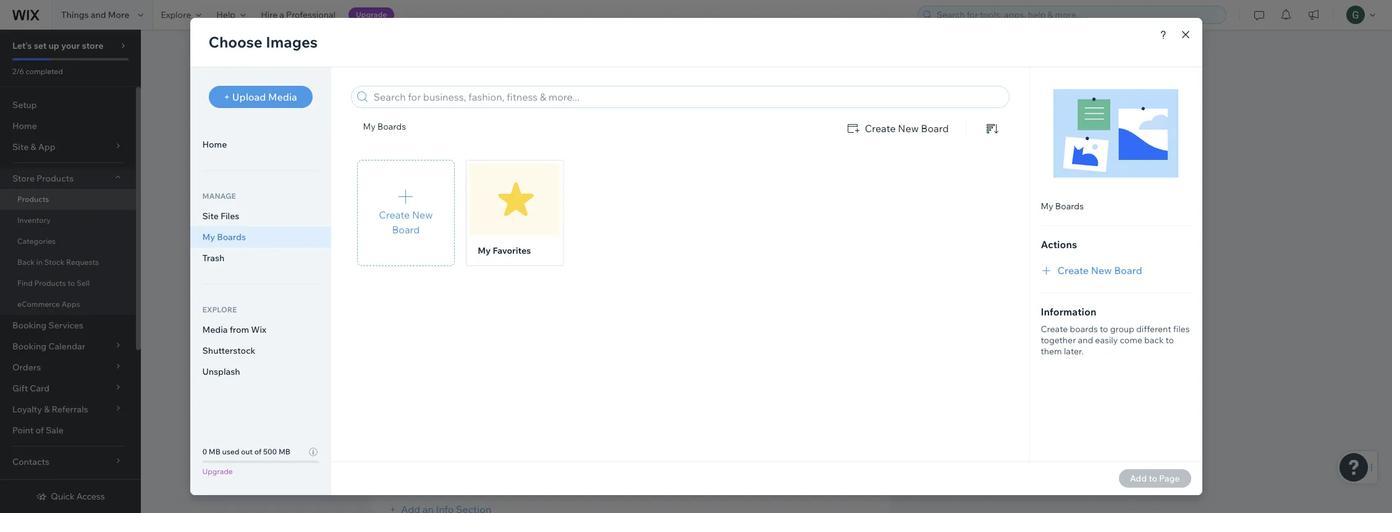 Task type: vqa. For each thing, say whether or not it's contained in the screenshot.
alert
no



Task type: locate. For each thing, give the bounding box(es) containing it.
point of sale
[[12, 425, 64, 436]]

of left sale at left bottom
[[36, 425, 44, 436]]

your right up
[[61, 40, 80, 51]]

rate)
[[1016, 182, 1038, 194]]

your left "store's"
[[965, 327, 983, 339]]

home
[[12, 120, 37, 132]]

with right license
[[612, 482, 631, 494]]

of left an
[[961, 339, 969, 350]]

2/6 completed
[[12, 67, 63, 76]]

and
[[91, 9, 106, 20], [542, 482, 559, 494]]

quick access
[[51, 491, 105, 502]]

1 horizontal spatial and
[[542, 482, 559, 494]]

0 vertical spatial with
[[1074, 327, 1091, 339]]

products up inventory
[[17, 195, 49, 204]]

of
[[961, 339, 969, 350], [36, 425, 44, 436]]

home link
[[0, 116, 136, 137]]

professional
[[286, 9, 335, 20]]

quick
[[51, 491, 75, 502]]

0 vertical spatial of
[[961, 339, 969, 350]]

and right 'format'
[[542, 482, 559, 494]]

description
[[390, 133, 443, 145]]

1 vertical spatial of
[[36, 425, 44, 436]]

1 file from the left
[[492, 482, 506, 494]]

products up ecommerce apps
[[34, 279, 66, 288]]

1 horizontal spatial with
[[1074, 327, 1091, 339]]

2 horizontal spatial your
[[965, 327, 983, 339]]

store
[[82, 40, 103, 51]]

and inside the advanced form
[[542, 482, 559, 494]]

of inside 'point of sale' link
[[36, 425, 44, 436]]

hire a professional link
[[253, 0, 343, 30]]

let's set up your store
[[12, 40, 103, 51]]

1 horizontal spatial file
[[561, 482, 575, 494]]

products inside find products to sell link
[[34, 279, 66, 288]]

hire
[[261, 9, 278, 20]]

Start typing a brand name field
[[930, 235, 1139, 256]]

text
[[851, 134, 871, 146]]

booking services link
[[0, 315, 136, 336]]

with
[[1074, 327, 1091, 339], [612, 482, 631, 494]]

and left more
[[91, 9, 106, 20]]

sidebar element
[[0, 30, 141, 513]]

requests
[[66, 258, 99, 267]]

2 vertical spatial your
[[634, 482, 654, 494]]

file left license
[[561, 482, 575, 494]]

your left customers.
[[634, 482, 654, 494]]

help
[[941, 339, 959, 350]]

things and more
[[61, 9, 129, 20]]

products (default rate)
[[934, 182, 1038, 194]]

store products button
[[0, 168, 136, 189]]

products left (default
[[934, 182, 976, 194]]

0 horizontal spatial and
[[91, 9, 106, 20]]

ai
[[839, 134, 849, 146]]

2 file from the left
[[561, 482, 575, 494]]

0 vertical spatial and
[[91, 9, 106, 20]]

apps
[[62, 300, 80, 309]]

1 horizontal spatial of
[[961, 339, 969, 350]]

0 horizontal spatial with
[[612, 482, 631, 494]]

quick access button
[[36, 491, 105, 502]]

1 vertical spatial your
[[965, 327, 983, 339]]

0 horizontal spatial your
[[61, 40, 80, 51]]

set
[[34, 40, 47, 51]]

with inside optimize your store's product pages with the help of an expert.
[[1074, 327, 1091, 339]]

0 horizontal spatial of
[[36, 425, 44, 436]]

products up products link at left
[[37, 173, 74, 184]]

optimize
[[926, 327, 963, 339]]

your inside sidebar element
[[61, 40, 80, 51]]

find products to sell
[[17, 279, 90, 288]]

to
[[68, 279, 75, 288]]

file right like
[[492, 482, 506, 494]]

generate
[[794, 134, 837, 146]]

ecommerce apps link
[[0, 294, 136, 315]]

file
[[492, 482, 506, 494], [561, 482, 575, 494]]

in
[[36, 258, 43, 267]]

completed
[[26, 67, 63, 76]]

store's
[[985, 327, 1011, 339]]

setup
[[12, 99, 37, 111]]

1 vertical spatial and
[[542, 482, 559, 494]]

info
[[455, 463, 480, 473]]

0 horizontal spatial file
[[492, 482, 506, 494]]

advanced form
[[141, 0, 1392, 513]]

optimize your store's product pages with the help of an expert.
[[926, 327, 1091, 350]]

products link
[[0, 189, 136, 210]]

products inside store products 'dropdown button'
[[37, 173, 74, 184]]

let's
[[12, 40, 32, 51]]

license
[[577, 482, 610, 494]]

generate ai text button
[[775, 133, 871, 148]]

false text field
[[390, 177, 871, 248]]

like
[[474, 482, 490, 494]]

with right pages
[[1074, 327, 1091, 339]]

0 vertical spatial your
[[61, 40, 80, 51]]

inventory link
[[0, 210, 136, 231]]

products
[[37, 173, 74, 184], [934, 182, 976, 194], [17, 195, 49, 204], [34, 279, 66, 288]]

products inside the advanced form
[[934, 182, 976, 194]]

your
[[61, 40, 80, 51], [965, 327, 983, 339], [634, 482, 654, 494]]



Task type: describe. For each thing, give the bounding box(es) containing it.
share
[[390, 482, 417, 494]]

services
[[48, 320, 83, 331]]

setup link
[[0, 95, 136, 116]]

generate ai text
[[794, 134, 871, 146]]

explore
[[161, 9, 191, 20]]

2/6
[[12, 67, 24, 76]]

(default
[[978, 182, 1014, 194]]

customers.
[[656, 482, 707, 494]]

categories link
[[0, 231, 136, 252]]

a
[[280, 9, 284, 20]]

stock
[[44, 258, 64, 267]]

up
[[49, 40, 59, 51]]

upgrade button
[[348, 7, 394, 22]]

share information like file format and file license with your customers.
[[390, 482, 707, 494]]

format
[[508, 482, 539, 494]]

booking services
[[12, 320, 83, 331]]

information
[[419, 482, 472, 494]]

1 horizontal spatial your
[[634, 482, 654, 494]]

ecommerce
[[17, 300, 60, 309]]

sections
[[483, 463, 534, 473]]

back in stock requests
[[17, 258, 99, 267]]

additional
[[390, 463, 452, 473]]

Search for tools, apps, help & more... field
[[933, 6, 1222, 23]]

point of sale link
[[0, 420, 136, 441]]

ecommerce apps
[[17, 300, 80, 309]]

things
[[61, 9, 89, 20]]

find products to sell link
[[0, 273, 136, 294]]

products inside products link
[[17, 195, 49, 204]]

inventory
[[17, 216, 51, 225]]

product
[[1013, 327, 1045, 339]]

Add a product name text field
[[390, 92, 704, 114]]

upgrade
[[356, 10, 387, 19]]

access
[[76, 491, 105, 502]]

advanced
[[922, 110, 982, 126]]

back
[[17, 258, 35, 267]]

find
[[17, 279, 33, 288]]

sell
[[77, 279, 90, 288]]

help
[[216, 9, 236, 20]]

of inside optimize your store's product pages with the help of an expert.
[[961, 339, 969, 350]]

1 vertical spatial with
[[612, 482, 631, 494]]

an
[[971, 339, 981, 350]]

your inside optimize your store's product pages with the help of an expert.
[[965, 327, 983, 339]]

back in stock requests link
[[0, 252, 136, 273]]

new
[[732, 98, 752, 109]]

categories
[[17, 237, 56, 246]]

sale
[[46, 425, 64, 436]]

point
[[12, 425, 34, 436]]

more
[[108, 9, 129, 20]]

store products
[[12, 173, 74, 184]]

additional info sections
[[390, 463, 534, 473]]

help button
[[209, 0, 253, 30]]

booking
[[12, 320, 46, 331]]

expert.
[[983, 339, 1011, 350]]

hire a professional
[[261, 9, 335, 20]]

store
[[12, 173, 35, 184]]

the
[[926, 339, 939, 350]]

pages
[[1047, 327, 1072, 339]]



